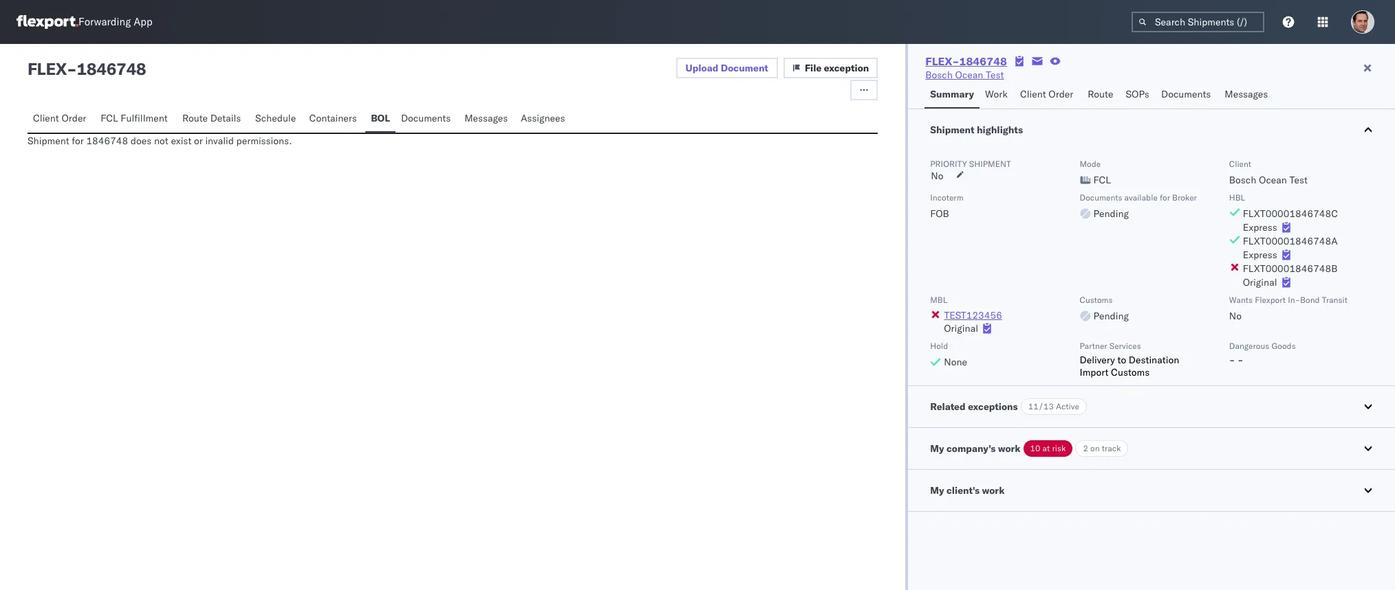 Task type: locate. For each thing, give the bounding box(es) containing it.
1 vertical spatial no
[[1229, 310, 1242, 323]]

messages
[[1225, 88, 1268, 100], [465, 112, 508, 125]]

bol
[[371, 112, 390, 125]]

fcl
[[101, 112, 118, 125], [1093, 174, 1111, 186]]

pending down the documents available for broker
[[1093, 208, 1129, 220]]

1 horizontal spatial shipment
[[930, 124, 974, 136]]

route inside "button"
[[1088, 88, 1113, 100]]

1 vertical spatial work
[[982, 485, 1005, 497]]

work
[[998, 443, 1021, 455], [982, 485, 1005, 497]]

client up hbl
[[1229, 159, 1251, 169]]

1 vertical spatial fcl
[[1093, 174, 1111, 186]]

ocean up the flxt00001846748c
[[1259, 174, 1287, 186]]

partner
[[1080, 341, 1107, 352]]

my for my client's work
[[930, 485, 944, 497]]

0 vertical spatial my
[[930, 443, 944, 455]]

order down flex - 1846748 at left
[[61, 112, 86, 125]]

2 horizontal spatial -
[[1238, 354, 1244, 367]]

1 horizontal spatial bosch
[[1229, 174, 1256, 186]]

work left 10 in the right bottom of the page
[[998, 443, 1021, 455]]

bosch ocean test
[[925, 69, 1004, 81]]

0 vertical spatial ocean
[[955, 69, 983, 81]]

ocean down flex-1846748 link
[[955, 69, 983, 81]]

track
[[1102, 444, 1121, 454]]

shipment
[[930, 124, 974, 136], [28, 135, 69, 147]]

2 horizontal spatial documents
[[1161, 88, 1211, 100]]

original up flexport
[[1243, 277, 1277, 289]]

work
[[985, 88, 1008, 100]]

shipment
[[969, 159, 1011, 169]]

client
[[1020, 88, 1046, 100], [33, 112, 59, 125], [1229, 159, 1251, 169]]

client down flex
[[33, 112, 59, 125]]

documents right 'sops' button
[[1161, 88, 1211, 100]]

test up work
[[986, 69, 1004, 81]]

route inside button
[[182, 112, 208, 125]]

documents
[[1161, 88, 1211, 100], [401, 112, 451, 125], [1080, 193, 1122, 203]]

route details
[[182, 112, 241, 125]]

2 pending from the top
[[1093, 310, 1129, 323]]

test up the flxt00001846748c
[[1290, 174, 1308, 186]]

express for flxt00001846748c
[[1243, 222, 1277, 234]]

customs up 'partner' on the right bottom of the page
[[1080, 295, 1113, 305]]

documents for documents available for broker
[[1080, 193, 1122, 203]]

flexport. image
[[17, 15, 78, 29]]

none
[[944, 356, 967, 369]]

1 vertical spatial documents
[[401, 112, 451, 125]]

1 horizontal spatial client order
[[1020, 88, 1073, 100]]

documents for rightmost "documents" "button"
[[1161, 88, 1211, 100]]

1 horizontal spatial no
[[1229, 310, 1242, 323]]

fcl inside button
[[101, 112, 118, 125]]

exception
[[824, 62, 869, 74]]

1 horizontal spatial client order button
[[1015, 82, 1082, 109]]

1 vertical spatial original
[[944, 323, 978, 335]]

work right 'client's'
[[982, 485, 1005, 497]]

2 vertical spatial documents
[[1080, 193, 1122, 203]]

0 horizontal spatial client order
[[33, 112, 86, 125]]

pending
[[1093, 208, 1129, 220], [1093, 310, 1129, 323]]

shipment highlights button
[[908, 109, 1395, 151]]

express up flxt00001846748b
[[1243, 249, 1277, 261]]

0 vertical spatial pending
[[1093, 208, 1129, 220]]

0 vertical spatial for
[[72, 135, 84, 147]]

client order down flex
[[33, 112, 86, 125]]

work button
[[980, 82, 1015, 109]]

no down wants
[[1229, 310, 1242, 323]]

1846748 down forwarding app
[[77, 58, 146, 79]]

customs down services
[[1111, 367, 1150, 379]]

assignees
[[521, 112, 565, 125]]

1 vertical spatial client
[[33, 112, 59, 125]]

fcl for fcl
[[1093, 174, 1111, 186]]

1 vertical spatial route
[[182, 112, 208, 125]]

shipment inside button
[[930, 124, 974, 136]]

mode
[[1080, 159, 1101, 169]]

no
[[931, 170, 943, 182], [1229, 310, 1242, 323]]

1 horizontal spatial ocean
[[1259, 174, 1287, 186]]

0 horizontal spatial order
[[61, 112, 86, 125]]

1 horizontal spatial route
[[1088, 88, 1113, 100]]

client order button
[[1015, 82, 1082, 109], [28, 106, 95, 133]]

1 vertical spatial ocean
[[1259, 174, 1287, 186]]

1 horizontal spatial messages
[[1225, 88, 1268, 100]]

customs inside partner services delivery to destination import customs
[[1111, 367, 1150, 379]]

test
[[986, 69, 1004, 81], [1290, 174, 1308, 186]]

1 vertical spatial customs
[[1111, 367, 1150, 379]]

original down test123456
[[944, 323, 978, 335]]

route for route details
[[182, 112, 208, 125]]

summary button
[[925, 82, 980, 109]]

route left the sops
[[1088, 88, 1113, 100]]

partner services delivery to destination import customs
[[1080, 341, 1179, 379]]

bosch down flex-
[[925, 69, 953, 81]]

bosch up hbl
[[1229, 174, 1256, 186]]

0 horizontal spatial documents
[[401, 112, 451, 125]]

1 horizontal spatial original
[[1243, 277, 1277, 289]]

0 vertical spatial order
[[1049, 88, 1073, 100]]

-
[[67, 58, 77, 79], [1229, 354, 1235, 367], [1238, 354, 1244, 367]]

test123456
[[944, 310, 1002, 322]]

test inside client bosch ocean test incoterm fob
[[1290, 174, 1308, 186]]

0 vertical spatial work
[[998, 443, 1021, 455]]

permissions.
[[236, 135, 292, 147]]

order left the route "button"
[[1049, 88, 1073, 100]]

my client's work button
[[908, 471, 1395, 512]]

invalid
[[205, 135, 234, 147]]

1 vertical spatial for
[[1160, 193, 1170, 203]]

client order
[[1020, 88, 1073, 100], [33, 112, 86, 125]]

my left 'client's'
[[930, 485, 944, 497]]

documents down mode
[[1080, 193, 1122, 203]]

express up the flxt00001846748a
[[1243, 222, 1277, 234]]

1846748 left does
[[86, 135, 128, 147]]

1 horizontal spatial order
[[1049, 88, 1073, 100]]

containers
[[309, 112, 357, 125]]

goods
[[1272, 341, 1296, 352]]

fcl for fcl fulfillment
[[101, 112, 118, 125]]

risk
[[1052, 444, 1066, 454]]

documents for the left "documents" "button"
[[401, 112, 451, 125]]

bosch
[[925, 69, 953, 81], [1229, 174, 1256, 186]]

destination
[[1129, 354, 1179, 367]]

sops
[[1126, 88, 1149, 100]]

0 vertical spatial messages
[[1225, 88, 1268, 100]]

1 horizontal spatial fcl
[[1093, 174, 1111, 186]]

fcl fulfillment button
[[95, 106, 177, 133]]

bosch inside bosch ocean test link
[[925, 69, 953, 81]]

documents button
[[1156, 82, 1219, 109], [396, 106, 459, 133]]

my
[[930, 443, 944, 455], [930, 485, 944, 497]]

1 vertical spatial messages
[[465, 112, 508, 125]]

0 vertical spatial fcl
[[101, 112, 118, 125]]

1 express from the top
[[1243, 222, 1277, 234]]

documents button right the sops
[[1156, 82, 1219, 109]]

2 my from the top
[[930, 485, 944, 497]]

priority
[[930, 159, 967, 169]]

pending up services
[[1093, 310, 1129, 323]]

bosch inside client bosch ocean test incoterm fob
[[1229, 174, 1256, 186]]

file exception button
[[783, 58, 878, 78], [783, 58, 878, 78]]

no inside "wants flexport in-bond transit no"
[[1229, 310, 1242, 323]]

client order right work button
[[1020, 88, 1073, 100]]

fulfillment
[[121, 112, 168, 125]]

0 vertical spatial client
[[1020, 88, 1046, 100]]

0 vertical spatial express
[[1243, 222, 1277, 234]]

0 horizontal spatial fcl
[[101, 112, 118, 125]]

0 vertical spatial test
[[986, 69, 1004, 81]]

flex-1846748
[[925, 54, 1007, 68]]

hbl
[[1229, 193, 1245, 203]]

1 horizontal spatial client
[[1020, 88, 1046, 100]]

express
[[1243, 222, 1277, 234], [1243, 249, 1277, 261]]

documents right bol
[[401, 112, 451, 125]]

10
[[1030, 444, 1040, 454]]

on
[[1090, 444, 1100, 454]]

for
[[72, 135, 84, 147], [1160, 193, 1170, 203]]

11/13
[[1028, 402, 1054, 412]]

0 horizontal spatial -
[[67, 58, 77, 79]]

1 my from the top
[[930, 443, 944, 455]]

1 vertical spatial test
[[1290, 174, 1308, 186]]

client's
[[947, 485, 980, 497]]

1 vertical spatial order
[[61, 112, 86, 125]]

no down "priority"
[[931, 170, 943, 182]]

1 pending from the top
[[1093, 208, 1129, 220]]

for left does
[[72, 135, 84, 147]]

0 vertical spatial route
[[1088, 88, 1113, 100]]

1 vertical spatial pending
[[1093, 310, 1129, 323]]

route up or
[[182, 112, 208, 125]]

0 vertical spatial documents
[[1161, 88, 1211, 100]]

documents button right bol
[[396, 106, 459, 133]]

0 horizontal spatial bosch
[[925, 69, 953, 81]]

1 vertical spatial my
[[930, 485, 944, 497]]

2 horizontal spatial client
[[1229, 159, 1251, 169]]

my inside "button"
[[930, 485, 944, 497]]

client right work button
[[1020, 88, 1046, 100]]

0 horizontal spatial messages button
[[459, 106, 515, 133]]

assignees button
[[515, 106, 573, 133]]

details
[[210, 112, 241, 125]]

for left broker
[[1160, 193, 1170, 203]]

0 horizontal spatial messages
[[465, 112, 508, 125]]

messages button
[[1219, 82, 1275, 109], [459, 106, 515, 133]]

flex-
[[925, 54, 959, 68]]

flexport
[[1255, 295, 1286, 305]]

original
[[1243, 277, 1277, 289], [944, 323, 978, 335]]

2 on track
[[1083, 444, 1121, 454]]

client order button right work
[[1015, 82, 1082, 109]]

my left company's
[[930, 443, 944, 455]]

wants
[[1229, 295, 1253, 305]]

0 vertical spatial no
[[931, 170, 943, 182]]

available
[[1125, 193, 1158, 203]]

2 express from the top
[[1243, 249, 1277, 261]]

work inside "button"
[[982, 485, 1005, 497]]

0 horizontal spatial shipment
[[28, 135, 69, 147]]

0 horizontal spatial test
[[986, 69, 1004, 81]]

fcl left fulfillment
[[101, 112, 118, 125]]

0 horizontal spatial for
[[72, 135, 84, 147]]

mbl
[[930, 295, 947, 305]]

flxt00001846748a
[[1243, 235, 1338, 248]]

1846748
[[959, 54, 1007, 68], [77, 58, 146, 79], [86, 135, 128, 147]]

1 vertical spatial bosch
[[1229, 174, 1256, 186]]

client order button down flex
[[28, 106, 95, 133]]

services
[[1109, 341, 1141, 352]]

0 horizontal spatial route
[[182, 112, 208, 125]]

route
[[1088, 88, 1113, 100], [182, 112, 208, 125]]

0 vertical spatial bosch
[[925, 69, 953, 81]]

1 horizontal spatial for
[[1160, 193, 1170, 203]]

2 vertical spatial client
[[1229, 159, 1251, 169]]

1 horizontal spatial test
[[1290, 174, 1308, 186]]

0 horizontal spatial no
[[931, 170, 943, 182]]

1 vertical spatial client order
[[33, 112, 86, 125]]

1 horizontal spatial documents
[[1080, 193, 1122, 203]]

fcl down mode
[[1093, 174, 1111, 186]]

1 vertical spatial express
[[1243, 249, 1277, 261]]



Task type: vqa. For each thing, say whether or not it's contained in the screenshot.
1st 1:59 from the bottom of the page
no



Task type: describe. For each thing, give the bounding box(es) containing it.
forwarding
[[78, 15, 131, 29]]

related exceptions
[[930, 401, 1018, 413]]

does
[[131, 135, 152, 147]]

dangerous goods - -
[[1229, 341, 1296, 367]]

schedule button
[[250, 106, 304, 133]]

forwarding app
[[78, 15, 152, 29]]

client bosch ocean test incoterm fob
[[930, 159, 1308, 220]]

10 at risk
[[1030, 444, 1066, 454]]

0 horizontal spatial documents button
[[396, 106, 459, 133]]

highlights
[[977, 124, 1023, 136]]

route for route
[[1088, 88, 1113, 100]]

work for my company's work
[[998, 443, 1021, 455]]

forwarding app link
[[17, 15, 152, 29]]

delivery
[[1080, 354, 1115, 367]]

11/13 active
[[1028, 402, 1079, 412]]

wants flexport in-bond transit no
[[1229, 295, 1348, 323]]

Search Shipments (/) text field
[[1132, 12, 1264, 32]]

to
[[1118, 354, 1126, 367]]

company's
[[947, 443, 996, 455]]

related
[[930, 401, 966, 413]]

active
[[1056, 402, 1079, 412]]

1846748 for 1846748
[[77, 58, 146, 79]]

ocean inside client bosch ocean test incoterm fob
[[1259, 174, 1287, 186]]

flex-1846748 link
[[925, 54, 1007, 68]]

upload document button
[[676, 58, 778, 78]]

incoterm
[[930, 193, 964, 203]]

1846748 for does not exist or invalid permissions.
[[86, 135, 128, 147]]

2
[[1083, 444, 1088, 454]]

exceptions
[[968, 401, 1018, 413]]

upload
[[686, 62, 718, 74]]

0 horizontal spatial ocean
[[955, 69, 983, 81]]

broker
[[1172, 193, 1197, 203]]

0 horizontal spatial original
[[944, 323, 978, 335]]

at
[[1043, 444, 1050, 454]]

file
[[805, 62, 822, 74]]

route button
[[1082, 82, 1120, 109]]

0 vertical spatial client order
[[1020, 88, 1073, 100]]

1846748 up bosch ocean test
[[959, 54, 1007, 68]]

fob
[[930, 208, 949, 220]]

dangerous
[[1229, 341, 1269, 352]]

0 vertical spatial customs
[[1080, 295, 1113, 305]]

client inside client bosch ocean test incoterm fob
[[1229, 159, 1251, 169]]

flex - 1846748
[[28, 58, 146, 79]]

shipment for 1846748 does not exist or invalid permissions.
[[28, 135, 292, 147]]

test123456 button
[[944, 310, 1002, 322]]

priority shipment
[[930, 159, 1011, 169]]

sops button
[[1120, 82, 1156, 109]]

import
[[1080, 367, 1109, 379]]

0 horizontal spatial client order button
[[28, 106, 95, 133]]

transit
[[1322, 295, 1348, 305]]

bond
[[1300, 295, 1320, 305]]

documents available for broker
[[1080, 193, 1197, 203]]

schedule
[[255, 112, 296, 125]]

flex
[[28, 58, 67, 79]]

my client's work
[[930, 485, 1005, 497]]

0 vertical spatial original
[[1243, 277, 1277, 289]]

1 horizontal spatial -
[[1229, 354, 1235, 367]]

flxt00001846748b
[[1243, 263, 1338, 275]]

1 horizontal spatial documents button
[[1156, 82, 1219, 109]]

work for my client's work
[[982, 485, 1005, 497]]

hold
[[930, 341, 948, 352]]

bosch ocean test link
[[925, 68, 1004, 82]]

1 horizontal spatial messages button
[[1219, 82, 1275, 109]]

exist
[[171, 135, 191, 147]]

my company's work
[[930, 443, 1021, 455]]

in-
[[1288, 295, 1300, 305]]

my for my company's work
[[930, 443, 944, 455]]

flxt00001846748c
[[1243, 208, 1338, 220]]

pending for customs
[[1093, 310, 1129, 323]]

shipment for shipment for 1846748 does not exist or invalid permissions.
[[28, 135, 69, 147]]

shipment highlights
[[930, 124, 1023, 136]]

pending for documents available for broker
[[1093, 208, 1129, 220]]

containers button
[[304, 106, 365, 133]]

upload document
[[686, 62, 768, 74]]

document
[[721, 62, 768, 74]]

app
[[134, 15, 152, 29]]

not
[[154, 135, 168, 147]]

shipment for shipment highlights
[[930, 124, 974, 136]]

fcl fulfillment
[[101, 112, 168, 125]]

0 horizontal spatial client
[[33, 112, 59, 125]]

bol button
[[365, 106, 396, 133]]

file exception
[[805, 62, 869, 74]]

or
[[194, 135, 203, 147]]

express for flxt00001846748a
[[1243, 249, 1277, 261]]

summary
[[930, 88, 974, 100]]



